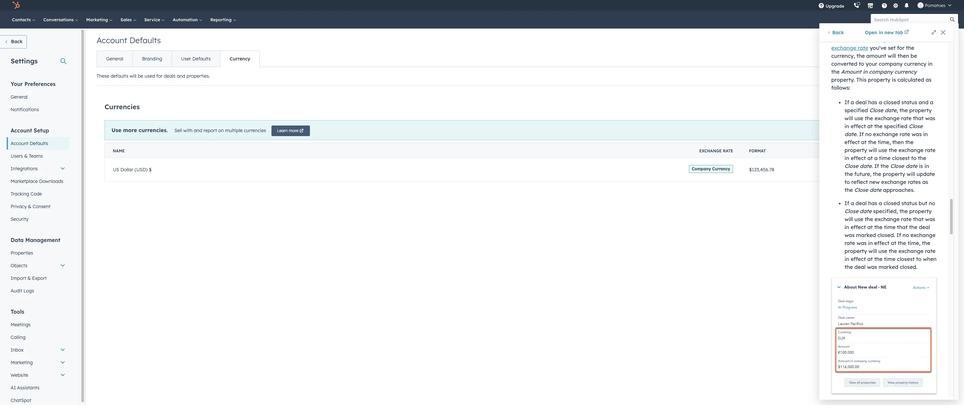 Task type: vqa. For each thing, say whether or not it's contained in the screenshot.
menu containing Pomatoes
yes



Task type: describe. For each thing, give the bounding box(es) containing it.
marketing inside marketing link
[[86, 17, 109, 22]]

add currency button
[[896, 100, 954, 114]]

privacy
[[11, 204, 27, 210]]

data management
[[11, 237, 60, 243]]

marketplaces button
[[864, 0, 878, 11]]

search image
[[951, 17, 956, 22]]

users & teams link
[[7, 150, 69, 162]]

sales link
[[117, 11, 140, 29]]

export
[[32, 275, 47, 281]]

your preferences
[[11, 81, 56, 87]]

with
[[183, 127, 193, 133]]

help button
[[880, 0, 891, 11]]

inbox button
[[7, 344, 69, 356]]

format
[[750, 148, 767, 153]]

used
[[145, 73, 155, 79]]

0 vertical spatial defaults
[[130, 35, 161, 45]]

these
[[97, 73, 109, 79]]

branding
[[142, 56, 162, 62]]

user defaults link
[[172, 51, 220, 67]]

tracking
[[11, 191, 29, 197]]

service link
[[140, 11, 169, 29]]

sell with and report on multiple currencies
[[175, 127, 266, 133]]

your
[[11, 81, 23, 87]]

settings link
[[892, 2, 901, 9]]

automation link
[[169, 11, 207, 29]]

calling
[[11, 334, 26, 340]]

user defaults
[[181, 56, 211, 62]]

help image
[[882, 3, 888, 9]]

logs
[[24, 288, 34, 294]]

marketing inside marketing button
[[11, 360, 33, 366]]

notifications button
[[902, 0, 913, 11]]

rate
[[724, 148, 734, 153]]

currency for company currency
[[713, 166, 731, 171]]

setup
[[34, 127, 49, 134]]

learn
[[277, 128, 288, 133]]

marketplace
[[11, 178, 38, 184]]

& for consent
[[28, 204, 31, 210]]

account setup element
[[7, 127, 69, 226]]

settings
[[11, 57, 38, 65]]

reporting
[[211, 17, 233, 22]]

marketplace downloads link
[[7, 175, 69, 188]]

marketplace downloads
[[11, 178, 63, 184]]

import & export link
[[7, 272, 69, 285]]

deals
[[164, 73, 176, 79]]

navigation containing general
[[97, 50, 260, 67]]

properties link
[[7, 247, 69, 259]]

more for use
[[123, 127, 137, 133]]

general link for account
[[97, 51, 133, 67]]

audit logs link
[[7, 285, 69, 297]]

us dollar (usd) $
[[113, 167, 152, 173]]

conversations
[[43, 17, 75, 22]]

chatspot
[[11, 398, 31, 404]]

website button
[[7, 369, 69, 382]]

downloads
[[39, 178, 63, 184]]

use more currencies.
[[112, 127, 168, 133]]

hubspot image
[[12, 1, 20, 9]]

account for users & teams
[[11, 127, 32, 134]]

notifications image
[[904, 3, 910, 9]]

defaults
[[111, 73, 128, 79]]

tracking code
[[11, 191, 42, 197]]

back
[[11, 39, 23, 45]]

properties
[[11, 250, 33, 256]]

currencies.
[[139, 127, 168, 133]]

for
[[156, 73, 163, 79]]

data
[[11, 237, 24, 243]]

import & export
[[11, 275, 47, 281]]

notifications
[[11, 107, 39, 113]]

teams
[[29, 153, 43, 159]]

account defaults link
[[7, 137, 69, 150]]

use
[[112, 127, 121, 133]]

general for your
[[11, 94, 28, 100]]

inbox
[[11, 347, 23, 353]]

website
[[11, 372, 28, 378]]

automation
[[173, 17, 199, 22]]

pomatoes
[[926, 3, 946, 8]]

audit
[[11, 288, 22, 294]]

upgrade
[[826, 3, 845, 9]]

calling icon image
[[854, 3, 860, 9]]

pomatoes button
[[914, 0, 956, 11]]

Search HubSpot search field
[[872, 14, 953, 25]]

contacts link
[[8, 11, 39, 29]]

defaults for user defaults link
[[193, 56, 211, 62]]

conversations link
[[39, 11, 82, 29]]

meetings link
[[7, 319, 69, 331]]

defaults for account defaults link
[[30, 141, 48, 146]]

currency inside navigation
[[230, 56, 250, 62]]

consent
[[33, 204, 51, 210]]

tools
[[11, 309, 24, 315]]



Task type: locate. For each thing, give the bounding box(es) containing it.
1 vertical spatial currency
[[917, 104, 937, 110]]

& inside data management element
[[27, 275, 31, 281]]

marketing up the website
[[11, 360, 33, 366]]

add currency
[[906, 104, 937, 110]]

1 vertical spatial account
[[11, 127, 32, 134]]

1 vertical spatial general link
[[7, 91, 69, 103]]

marketing button
[[7, 356, 69, 369]]

company currency
[[692, 166, 731, 171]]

chatspot link
[[7, 394, 69, 405]]

dollar
[[120, 167, 133, 173]]

currencies
[[105, 102, 140, 111]]

0 vertical spatial &
[[24, 153, 28, 159]]

name
[[113, 148, 125, 153]]

search button
[[948, 14, 959, 25]]

currency for add currency
[[917, 104, 937, 110]]

defaults inside navigation
[[193, 56, 211, 62]]

integrations button
[[7, 162, 69, 175]]

ai assistants link
[[7, 382, 69, 394]]

1 vertical spatial marketing
[[11, 360, 33, 366]]

1 horizontal spatial more
[[289, 128, 299, 133]]

$
[[149, 167, 152, 173]]

and right with
[[194, 127, 202, 133]]

service
[[144, 17, 162, 22]]

general down your
[[11, 94, 28, 100]]

integrations
[[11, 166, 38, 172]]

account defaults down the sales link
[[97, 35, 161, 45]]

0 horizontal spatial marketing
[[11, 360, 33, 366]]

0 vertical spatial currency
[[230, 56, 250, 62]]

currencies
[[244, 127, 266, 133]]

0 vertical spatial marketing
[[86, 17, 109, 22]]

account left setup
[[11, 127, 32, 134]]

2 vertical spatial &
[[27, 275, 31, 281]]

1 horizontal spatial currency
[[713, 166, 731, 171]]

privacy & consent link
[[7, 200, 69, 213]]

currency
[[230, 56, 250, 62], [917, 104, 937, 110], [713, 166, 731, 171]]

account down marketing link
[[97, 35, 127, 45]]

multiple
[[225, 127, 243, 133]]

currency inside button
[[917, 104, 937, 110]]

sales
[[121, 17, 133, 22]]

2 vertical spatial account
[[11, 141, 28, 146]]

exchange rate
[[700, 148, 734, 153]]

general for account
[[106, 56, 123, 62]]

0 horizontal spatial more
[[123, 127, 137, 133]]

0 horizontal spatial and
[[177, 73, 185, 79]]

account defaults inside account defaults link
[[11, 141, 48, 146]]

objects button
[[7, 259, 69, 272]]

your preferences element
[[7, 80, 69, 116]]

will
[[130, 73, 137, 79]]

general inside your preferences element
[[11, 94, 28, 100]]

and right deals
[[177, 73, 185, 79]]

0 vertical spatial account defaults
[[97, 35, 161, 45]]

&
[[24, 153, 28, 159], [28, 204, 31, 210], [27, 275, 31, 281]]

& for export
[[27, 275, 31, 281]]

marketplaces image
[[868, 3, 874, 9]]

1 vertical spatial account defaults
[[11, 141, 48, 146]]

defaults inside account setup element
[[30, 141, 48, 146]]

account defaults up users & teams
[[11, 141, 48, 146]]

0 horizontal spatial account defaults
[[11, 141, 48, 146]]

defaults up users & teams link at left
[[30, 141, 48, 146]]

reporting link
[[207, 11, 240, 29]]

branding link
[[133, 51, 172, 67]]

menu containing pomatoes
[[814, 0, 957, 11]]

security
[[11, 216, 28, 222]]

learn more link
[[272, 126, 310, 136]]

more right learn
[[289, 128, 299, 133]]

tracking code link
[[7, 188, 69, 200]]

defaults up branding 'link'
[[130, 35, 161, 45]]

back link
[[0, 35, 27, 48]]

add
[[906, 104, 915, 110]]

defaults right user
[[193, 56, 211, 62]]

0 vertical spatial general
[[106, 56, 123, 62]]

& for teams
[[24, 153, 28, 159]]

& right 'users'
[[24, 153, 28, 159]]

menu
[[814, 0, 957, 11]]

1 vertical spatial general
[[11, 94, 28, 100]]

0 horizontal spatial currency
[[230, 56, 250, 62]]

more for learn
[[289, 128, 299, 133]]

these defaults will be used for deals and properties.
[[97, 73, 210, 79]]

menu item
[[850, 0, 851, 11]]

properties.
[[187, 73, 210, 79]]

0 vertical spatial account
[[97, 35, 127, 45]]

currency link
[[220, 51, 260, 67]]

general
[[106, 56, 123, 62], [11, 94, 28, 100]]

general up defaults
[[106, 56, 123, 62]]

1 horizontal spatial and
[[194, 127, 202, 133]]

exchange
[[700, 148, 722, 153]]

management
[[25, 237, 60, 243]]

report
[[204, 127, 217, 133]]

and
[[177, 73, 185, 79], [194, 127, 202, 133]]

0 horizontal spatial general
[[11, 94, 28, 100]]

2 horizontal spatial currency
[[917, 104, 937, 110]]

calling icon button
[[852, 1, 863, 10]]

1 horizontal spatial general
[[106, 56, 123, 62]]

1 horizontal spatial marketing
[[86, 17, 109, 22]]

1 vertical spatial and
[[194, 127, 202, 133]]

meetings
[[11, 322, 31, 328]]

1 horizontal spatial general link
[[97, 51, 133, 67]]

tools element
[[7, 308, 69, 405]]

currencies banner
[[105, 98, 954, 114]]

1 vertical spatial &
[[28, 204, 31, 210]]

account
[[97, 35, 127, 45], [11, 127, 32, 134], [11, 141, 28, 146]]

account for branding
[[97, 35, 127, 45]]

settings image
[[893, 3, 899, 9]]

0 vertical spatial and
[[177, 73, 185, 79]]

ai assistants
[[11, 385, 39, 391]]

be
[[138, 73, 143, 79]]

0 vertical spatial general link
[[97, 51, 133, 67]]

more right use
[[123, 127, 137, 133]]

0 horizontal spatial defaults
[[30, 141, 48, 146]]

marketing link
[[82, 11, 117, 29]]

calling link
[[7, 331, 69, 344]]

1 vertical spatial defaults
[[193, 56, 211, 62]]

data management element
[[7, 236, 69, 297]]

security link
[[7, 213, 69, 226]]

general link up defaults
[[97, 51, 133, 67]]

1 horizontal spatial defaults
[[130, 35, 161, 45]]

(usd)
[[135, 167, 148, 173]]

learn more
[[277, 128, 299, 133]]

notifications link
[[7, 103, 69, 116]]

more
[[123, 127, 137, 133], [289, 128, 299, 133]]

0 horizontal spatial general link
[[7, 91, 69, 103]]

privacy & consent
[[11, 204, 51, 210]]

on
[[219, 127, 224, 133]]

upgrade image
[[819, 3, 825, 9]]

general link for your
[[7, 91, 69, 103]]

ai
[[11, 385, 16, 391]]

2 vertical spatial currency
[[713, 166, 731, 171]]

account setup
[[11, 127, 49, 134]]

2 horizontal spatial defaults
[[193, 56, 211, 62]]

general inside navigation
[[106, 56, 123, 62]]

account up 'users'
[[11, 141, 28, 146]]

users
[[11, 153, 23, 159]]

users & teams
[[11, 153, 43, 159]]

assistants
[[17, 385, 39, 391]]

2 vertical spatial defaults
[[30, 141, 48, 146]]

1 horizontal spatial account defaults
[[97, 35, 161, 45]]

& right privacy
[[28, 204, 31, 210]]

import
[[11, 275, 26, 281]]

sell
[[175, 127, 182, 133]]

code
[[30, 191, 42, 197]]

navigation
[[97, 50, 260, 67]]

$123,456.78
[[750, 167, 775, 173]]

marketing left sales
[[86, 17, 109, 22]]

user
[[181, 56, 191, 62]]

account defaults
[[97, 35, 161, 45], [11, 141, 48, 146]]

tyler black image
[[918, 2, 924, 8]]

& left export
[[27, 275, 31, 281]]

objects
[[11, 263, 27, 269]]

general link down 'preferences'
[[7, 91, 69, 103]]

hubspot link
[[8, 1, 25, 9]]



